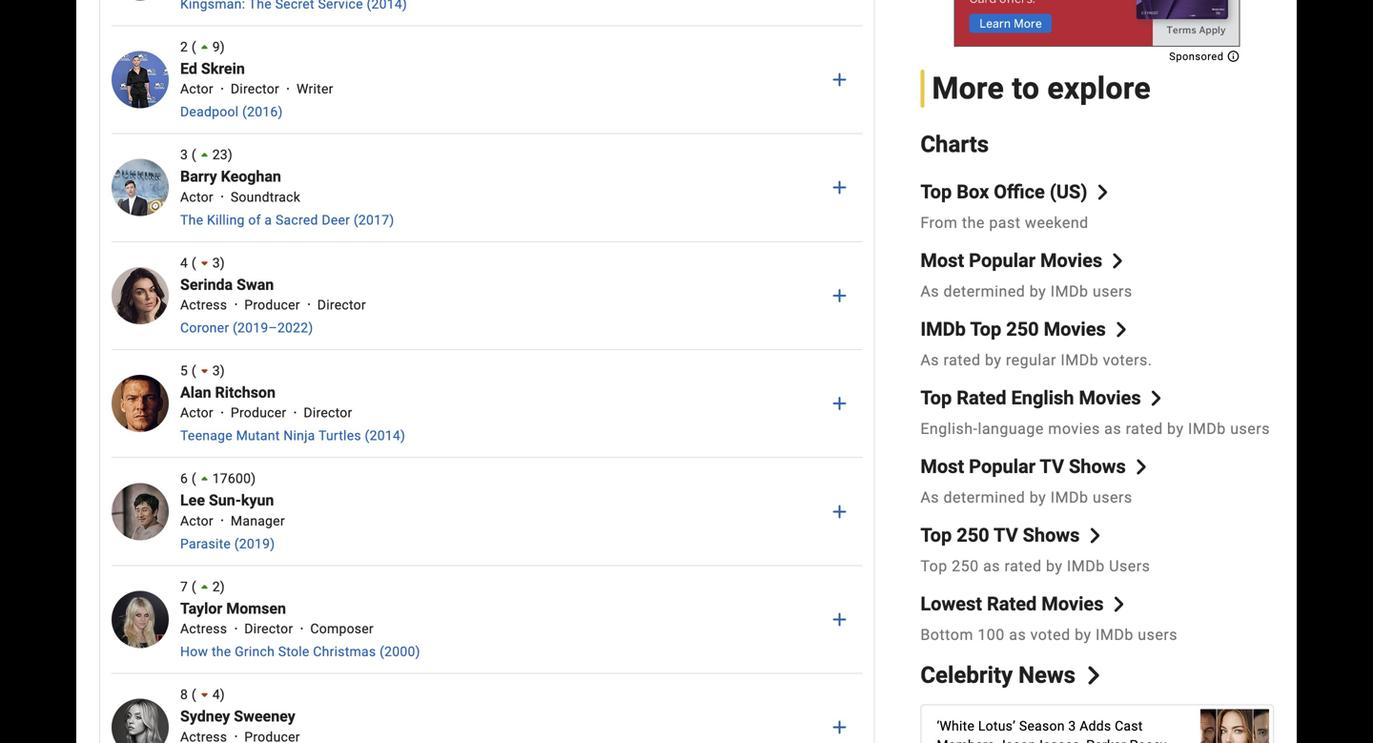 Task type: locate. For each thing, give the bounding box(es) containing it.
chevron right inline image inside celebrity news link
[[1085, 666, 1103, 684]]

as determined by imdb users down most popular tv shows
[[921, 488, 1133, 507]]

sponsored content section
[[954, 0, 1241, 62]]

top for top 250 tv shows
[[921, 524, 952, 547]]

1 horizontal spatial 4
[[212, 687, 220, 703]]

'white
[[937, 718, 975, 734]]

( inside 'ranking 6' element
[[192, 471, 196, 487]]

1 vertical spatial the
[[212, 644, 231, 660]]

imdb top 250 movies link
[[921, 318, 1129, 341]]

) inside ranking 8 element
[[220, 687, 225, 703]]

shows for top 250 tv shows
[[1023, 524, 1080, 547]]

( right 8
[[192, 687, 196, 703]]

as right movies
[[1105, 420, 1122, 438]]

0 vertical spatial 250
[[1006, 318, 1039, 341]]

actor down barry
[[180, 189, 214, 205]]

( right 6
[[192, 471, 196, 487]]

moved down 3 in ranking element for serinda
[[194, 253, 220, 273]]

250 for tv
[[957, 524, 990, 547]]

teenage mutant ninja turtles (2014)
[[180, 428, 406, 444]]

) up "serinda swan"
[[220, 255, 225, 271]]

2 horizontal spatial as
[[1105, 420, 1122, 438]]

( inside ranking 3 element
[[192, 147, 196, 163]]

1 vertical spatial 250
[[957, 524, 990, 547]]

most down english-
[[921, 456, 964, 478]]

1 vertical spatial arrow drop down image
[[194, 361, 214, 381]]

determined for movies
[[944, 282, 1026, 301]]

0 vertical spatial 4
[[180, 255, 188, 271]]

1 arrow drop up image from the top
[[194, 145, 214, 165]]

adds
[[1080, 718, 1112, 734]]

how
[[180, 644, 208, 660]]

add to list image
[[828, 68, 851, 91], [828, 176, 851, 199], [828, 500, 851, 523], [828, 716, 851, 739]]

ranking 7 element
[[180, 577, 420, 597]]

popular down from the past weekend
[[969, 250, 1036, 272]]

2 as from the top
[[921, 351, 940, 369]]

) up kyun
[[251, 471, 256, 487]]

moved down 3 in ranking element right '5'
[[194, 361, 220, 381]]

0 vertical spatial arrow drop down image
[[194, 253, 214, 273]]

serinda swan
[[180, 275, 274, 294]]

charts
[[921, 130, 989, 158]]

(2017)
[[354, 212, 394, 228]]

add to list image for lee sun-kyun
[[828, 500, 851, 523]]

) inside ranking 7 element
[[220, 579, 225, 595]]

moved down 4 in ranking element
[[194, 685, 220, 705]]

most popular movies
[[921, 250, 1103, 272]]

2 vertical spatial rated
[[1005, 557, 1042, 575]]

1 horizontal spatial 2
[[212, 579, 220, 595]]

0 vertical spatial add to list image
[[828, 284, 851, 307]]

) inside 'ranking 6' element
[[251, 471, 256, 487]]

0 vertical spatial as
[[1105, 420, 1122, 438]]

english
[[1012, 387, 1074, 409]]

1 vertical spatial most
[[921, 456, 964, 478]]

1 vertical spatial as
[[983, 557, 1001, 575]]

3 up serinda
[[212, 255, 220, 271]]

chevron right inline image inside top 250 tv shows link
[[1088, 528, 1103, 543]]

3 up barry
[[180, 147, 188, 163]]

2 arrow drop down image from the top
[[194, 361, 214, 381]]

arrow drop up image
[[194, 145, 214, 165], [194, 469, 214, 489], [194, 577, 214, 597]]

8
[[180, 687, 188, 703]]

arrow drop down image up serinda
[[194, 253, 214, 273]]

arrow drop up image up barry
[[194, 145, 214, 165]]

rated
[[944, 351, 981, 369], [1126, 420, 1163, 438], [1005, 557, 1042, 575]]

sydney sweeney image
[[112, 699, 169, 743]]

4
[[180, 255, 188, 271], [212, 687, 220, 703]]

chevron right inline image for celebrity news
[[1085, 666, 1103, 684]]

0 horizontal spatial the
[[212, 644, 231, 660]]

1 popular from the top
[[969, 250, 1036, 272]]

7 ( from the top
[[192, 687, 196, 703]]

moved down 3 in ranking element up serinda
[[194, 253, 220, 273]]

2 ( from the top
[[192, 147, 196, 163]]

as right 100
[[1009, 626, 1026, 644]]

) up alan ritchson
[[220, 363, 225, 379]]

tv for popular
[[1040, 456, 1064, 478]]

most down from
[[921, 250, 964, 272]]

a
[[265, 212, 272, 228]]

add to list image for serinda swan
[[828, 284, 851, 307]]

top
[[921, 181, 952, 203], [970, 318, 1002, 341], [921, 387, 952, 409], [921, 524, 952, 547], [921, 557, 948, 575]]

2 actor from the top
[[180, 189, 214, 205]]

(
[[192, 39, 196, 55], [192, 147, 196, 163], [192, 255, 196, 271], [192, 363, 196, 379], [192, 471, 196, 487], [192, 579, 196, 595], [192, 687, 196, 703]]

arrow drop up image right the 7
[[194, 577, 214, 597]]

bottom 100 as voted by imdb users
[[921, 626, 1178, 644]]

0 horizontal spatial tv
[[994, 524, 1018, 547]]

0 horizontal spatial 4
[[180, 255, 188, 271]]

actor for lee
[[180, 513, 214, 529]]

3 as from the top
[[921, 488, 940, 507]]

ninja
[[283, 428, 315, 444]]

arrow drop up image right 6
[[194, 469, 214, 489]]

0 vertical spatial most
[[921, 250, 964, 272]]

1 add to list image from the top
[[828, 284, 851, 307]]

( for alan
[[192, 363, 196, 379]]

6 ( from the top
[[192, 579, 196, 595]]

deadpool
[[180, 104, 239, 120]]

0 vertical spatial rated
[[957, 387, 1007, 409]]

0 vertical spatial arrow drop up image
[[194, 145, 214, 165]]

lee sun-kyun link
[[180, 491, 274, 510]]

as for imdb top 250 movies
[[921, 351, 940, 369]]

chevron right inline image inside top box office (us) link
[[1095, 185, 1111, 200]]

2 vertical spatial chevron right inline image
[[1112, 597, 1127, 612]]

3 inside ranking 4 element
[[212, 255, 220, 271]]

2 vertical spatial as
[[921, 488, 940, 507]]

0 horizontal spatial 2
[[180, 39, 188, 55]]

serinda
[[180, 275, 233, 294]]

chevron right inline image inside imdb top 250 movies link
[[1114, 322, 1129, 337]]

actor down ed
[[180, 81, 214, 97]]

most for most popular tv shows
[[921, 456, 964, 478]]

(2000)
[[380, 644, 420, 660]]

9
[[212, 39, 220, 55]]

producer up mutant
[[231, 405, 287, 421]]

tv down movies
[[1040, 456, 1064, 478]]

arrow drop down image
[[194, 685, 214, 705]]

2 horizontal spatial rated
[[1126, 420, 1163, 438]]

chevron right inline image inside top rated english movies link
[[1149, 391, 1164, 406]]

manager
[[231, 513, 285, 529]]

1 moved down 3 in ranking element from the top
[[194, 253, 220, 273]]

rated up 100
[[987, 593, 1037, 615]]

top for top rated english movies
[[921, 387, 952, 409]]

taylor momsen link
[[180, 599, 286, 618]]

swan
[[237, 275, 274, 294]]

0 horizontal spatial as
[[983, 557, 1001, 575]]

soundtrack
[[231, 189, 301, 205]]

chevron right inline image for top 250 tv shows
[[1088, 528, 1103, 543]]

) inside ranking 3 element
[[228, 147, 233, 163]]

as down english-
[[921, 488, 940, 507]]

turtles
[[319, 428, 361, 444]]

) right arrow drop up image on the top left of page
[[220, 39, 225, 55]]

0 vertical spatial the
[[962, 214, 985, 232]]

determined down most popular movies
[[944, 282, 1026, 301]]

shows
[[1069, 456, 1126, 478], [1023, 524, 1080, 547]]

3 inside 'white lotus' season 3 adds cast members jason isaacs, parker posey
[[1069, 718, 1076, 734]]

1 vertical spatial moved down 3 in ranking element
[[194, 361, 220, 381]]

composer
[[310, 621, 374, 637]]

barry keoghan
[[180, 167, 281, 186]]

) up barry keoghan
[[228, 147, 233, 163]]

2 vertical spatial as
[[1009, 626, 1026, 644]]

arrow drop up image for taylor
[[194, 577, 214, 597]]

0 vertical spatial producer
[[244, 297, 300, 313]]

1 arrow drop down image from the top
[[194, 253, 214, 273]]

shows down english-language movies as rated by imdb users
[[1069, 456, 1126, 478]]

2 add to list image from the top
[[828, 392, 851, 415]]

as down the "top 250 tv shows"
[[983, 557, 1001, 575]]

2 left arrow drop up image on the top left of page
[[180, 39, 188, 55]]

as rated by regular imdb voters.
[[921, 351, 1153, 369]]

( inside ranking 7 element
[[192, 579, 196, 595]]

250 up regular on the right top of page
[[1006, 318, 1039, 341]]

taylor momsen at an event for the stepfather (2009) image
[[112, 591, 169, 648]]

6
[[180, 471, 188, 487]]

as down from
[[921, 282, 940, 301]]

chevron right inline image right (us)
[[1095, 185, 1111, 200]]

4 up serinda
[[180, 255, 188, 271]]

) for momsen
[[220, 579, 225, 595]]

1 vertical spatial producer
[[231, 405, 287, 421]]

23
[[212, 147, 228, 163]]

rated up language
[[957, 387, 1007, 409]]

2 add to list image from the top
[[828, 176, 851, 199]]

0 vertical spatial shows
[[1069, 456, 1126, 478]]

top 250 as rated by imdb users
[[921, 557, 1151, 575]]

2 vertical spatial add to list image
[[828, 608, 851, 631]]

250 up lowest
[[952, 557, 979, 575]]

most
[[921, 250, 964, 272], [921, 456, 964, 478]]

chevron right inline image
[[1095, 185, 1111, 200], [1149, 391, 1164, 406], [1112, 597, 1127, 612]]

'white lotus' season 3 adds cast members jason isaacs, parker posey
[[937, 718, 1169, 743]]

( for lee
[[192, 471, 196, 487]]

3 add to list image from the top
[[828, 608, 851, 631]]

0 vertical spatial chevron right inline image
[[1095, 185, 1111, 200]]

1 vertical spatial chevron right inline image
[[1149, 391, 1164, 406]]

1 vertical spatial shows
[[1023, 524, 1080, 547]]

1 vertical spatial 4
[[212, 687, 220, 703]]

0 vertical spatial actress
[[180, 297, 227, 313]]

the for how
[[212, 644, 231, 660]]

moved down 3 in ranking element for alan
[[194, 361, 220, 381]]

5 ( from the top
[[192, 471, 196, 487]]

2 as determined by imdb users from the top
[[921, 488, 1133, 507]]

( right '5'
[[192, 363, 196, 379]]

popular for tv
[[969, 456, 1036, 478]]

0 horizontal spatial chevron right inline image
[[1095, 185, 1111, 200]]

arrow drop down image
[[194, 253, 214, 273], [194, 361, 214, 381]]

rated right movies
[[1126, 420, 1163, 438]]

most popular tv shows
[[921, 456, 1126, 478]]

0 vertical spatial as
[[921, 282, 940, 301]]

add to list image
[[828, 284, 851, 307], [828, 392, 851, 415], [828, 608, 851, 631]]

rated for lowest
[[987, 593, 1037, 615]]

producer up (2019–2022)
[[244, 297, 300, 313]]

ranking 4 element
[[180, 253, 366, 273]]

popular for movies
[[969, 250, 1036, 272]]

2 popular from the top
[[969, 456, 1036, 478]]

3 up isaacs,
[[1069, 718, 1076, 734]]

rated down imdb top 250 movies
[[944, 351, 981, 369]]

arrow drop down image right '5'
[[194, 361, 214, 381]]

1 horizontal spatial as
[[1009, 626, 1026, 644]]

shows up top 250 as rated by imdb users
[[1023, 524, 1080, 547]]

1 horizontal spatial the
[[962, 214, 985, 232]]

( for taylor
[[192, 579, 196, 595]]

1 vertical spatial as
[[921, 351, 940, 369]]

) for sweeney
[[220, 687, 225, 703]]

serinda swan image
[[112, 267, 169, 324]]

chevron right inline image inside "most popular movies" link
[[1110, 253, 1126, 269]]

mutant
[[236, 428, 280, 444]]

) inside ranking 5 element
[[220, 363, 225, 379]]

1 vertical spatial arrow drop up image
[[194, 469, 214, 489]]

chevron right inline image down voters.
[[1149, 391, 1164, 406]]

1 vertical spatial actress
[[180, 621, 227, 637]]

ranking 2 element
[[180, 37, 333, 57]]

from the past weekend
[[921, 214, 1089, 232]]

more to explore
[[932, 70, 1151, 106]]

1 vertical spatial popular
[[969, 456, 1036, 478]]

0 vertical spatial rated
[[944, 351, 981, 369]]

3 arrow drop up image from the top
[[194, 577, 214, 597]]

parasite
[[180, 536, 231, 552]]

actress for taylor
[[180, 621, 227, 637]]

3 up alan ritchson
[[212, 363, 220, 379]]

1 as determined by imdb users from the top
[[921, 282, 1133, 301]]

popular
[[969, 250, 1036, 272], [969, 456, 1036, 478]]

4 add to list image from the top
[[828, 716, 851, 739]]

movies down 'weekend'
[[1041, 250, 1103, 272]]

rated
[[957, 387, 1007, 409], [987, 593, 1037, 615]]

movies up english-language movies as rated by imdb users
[[1079, 387, 1141, 409]]

english-language movies as rated by imdb users
[[921, 420, 1270, 438]]

rated down top 250 tv shows link on the right of the page
[[1005, 557, 1042, 575]]

2 arrow drop up image from the top
[[194, 469, 214, 489]]

actor for alan
[[180, 405, 214, 421]]

celebrity
[[921, 662, 1013, 689]]

4 inside ranking 8 element
[[212, 687, 220, 703]]

top for top 250 as rated by imdb users
[[921, 557, 948, 575]]

1 vertical spatial add to list image
[[828, 392, 851, 415]]

4 up sydney
[[212, 687, 220, 703]]

movies up voted
[[1042, 593, 1104, 615]]

) up taylor momsen
[[220, 579, 225, 595]]

2 inside ranking 7 element
[[212, 579, 220, 595]]

as for top 250 tv shows
[[983, 557, 1001, 575]]

actress down serinda
[[180, 297, 227, 313]]

cast
[[1115, 718, 1143, 734]]

2 vertical spatial arrow drop up image
[[194, 577, 214, 597]]

alan ritchson image
[[112, 375, 169, 432]]

0 vertical spatial as determined by imdb users
[[921, 282, 1133, 301]]

4 actor from the top
[[180, 513, 214, 529]]

( for serinda
[[192, 255, 196, 271]]

1 vertical spatial rated
[[1126, 420, 1163, 438]]

sweeney
[[234, 707, 295, 725]]

tv up top 250 as rated by imdb users
[[994, 524, 1018, 547]]

1 actor from the top
[[180, 81, 214, 97]]

skrein
[[201, 60, 245, 78]]

0 vertical spatial tv
[[1040, 456, 1064, 478]]

sydney
[[180, 707, 230, 725]]

by
[[1030, 282, 1047, 301], [985, 351, 1002, 369], [1168, 420, 1184, 438], [1030, 488, 1047, 507], [1046, 557, 1063, 575], [1075, 626, 1092, 644]]

2 moved down 3 in ranking element from the top
[[194, 361, 220, 381]]

2 horizontal spatial chevron right inline image
[[1149, 391, 1164, 406]]

2 up taylor
[[212, 579, 220, 595]]

box
[[957, 181, 989, 203]]

) inside ranking 4 element
[[220, 255, 225, 271]]

movies up as rated by regular imdb voters.
[[1044, 318, 1106, 341]]

movies
[[1041, 250, 1103, 272], [1044, 318, 1106, 341], [1079, 387, 1141, 409], [1042, 593, 1104, 615]]

1 vertical spatial determined
[[944, 488, 1026, 507]]

( for barry
[[192, 147, 196, 163]]

popular down language
[[969, 456, 1036, 478]]

250 up top 250 as rated by imdb users
[[957, 524, 990, 547]]

( inside ranking 8 element
[[192, 687, 196, 703]]

producer for alan ritchson
[[231, 405, 287, 421]]

chevron right inline image inside the most popular tv shows link
[[1134, 459, 1149, 475]]

as determined by imdb users down "most popular movies" link on the top right of the page
[[921, 282, 1133, 301]]

100
[[978, 626, 1005, 644]]

250 for as
[[952, 557, 979, 575]]

bottom
[[921, 626, 974, 644]]

chevron right inline image inside 'lowest rated movies' link
[[1112, 597, 1127, 612]]

actor down lee
[[180, 513, 214, 529]]

determined up the "top 250 tv shows"
[[944, 488, 1026, 507]]

chevron right inline image
[[1110, 253, 1126, 269], [1114, 322, 1129, 337], [1134, 459, 1149, 475], [1088, 528, 1103, 543], [1085, 666, 1103, 684]]

( inside ranking 2 element
[[192, 39, 196, 55]]

the down the box
[[962, 214, 985, 232]]

actress down taylor
[[180, 621, 227, 637]]

3 ( from the top
[[192, 255, 196, 271]]

1 vertical spatial tv
[[994, 524, 1018, 547]]

as
[[1105, 420, 1122, 438], [983, 557, 1001, 575], [1009, 626, 1026, 644]]

) inside ranking 2 element
[[220, 39, 225, 55]]

as for most popular tv shows
[[921, 488, 940, 507]]

rated for top
[[957, 387, 1007, 409]]

1 add to list image from the top
[[828, 68, 851, 91]]

3 add to list image from the top
[[828, 500, 851, 523]]

as
[[921, 282, 940, 301], [921, 351, 940, 369], [921, 488, 940, 507]]

2 determined from the top
[[944, 488, 1026, 507]]

0 vertical spatial moved down 3 in ranking element
[[194, 253, 220, 273]]

1 actress from the top
[[180, 297, 227, 313]]

3 actor from the top
[[180, 405, 214, 421]]

) right arrow drop down icon
[[220, 687, 225, 703]]

2 most from the top
[[921, 456, 964, 478]]

actress for serinda
[[180, 297, 227, 313]]

ed skrein link
[[180, 60, 245, 78]]

( right the 7
[[192, 579, 196, 595]]

2 vertical spatial 250
[[952, 557, 979, 575]]

actor down alan
[[180, 405, 214, 421]]

6 (
[[180, 471, 196, 487]]

) for swan
[[220, 255, 225, 271]]

1 horizontal spatial chevron right inline image
[[1112, 597, 1127, 612]]

the right how
[[212, 644, 231, 660]]

lowest rated movies link
[[921, 593, 1127, 616]]

( up serinda
[[192, 255, 196, 271]]

top rated english movies
[[921, 387, 1141, 409]]

sydney sweeney link
[[180, 707, 295, 726]]

1 most from the top
[[921, 250, 964, 272]]

arrow drop down image for serinda
[[194, 253, 214, 273]]

moved down 3 in ranking element
[[194, 253, 220, 273], [194, 361, 220, 381]]

top box office (us) link
[[921, 181, 1111, 204]]

movies
[[1049, 420, 1100, 438]]

4 ( from the top
[[192, 363, 196, 379]]

top 250 tv shows
[[921, 524, 1080, 547]]

director up 'deadpool (2016)' button
[[231, 81, 279, 97]]

1 vertical spatial 2
[[212, 579, 220, 595]]

1 determined from the top
[[944, 282, 1026, 301]]

director down momsen
[[244, 621, 293, 637]]

as up english-
[[921, 351, 940, 369]]

( inside ranking 5 element
[[192, 363, 196, 379]]

add to list image for alan ritchson
[[828, 392, 851, 415]]

add to list image for taylor momsen
[[828, 608, 851, 631]]

0 vertical spatial 2
[[180, 39, 188, 55]]

1 vertical spatial as determined by imdb users
[[921, 488, 1133, 507]]

0 vertical spatial determined
[[944, 282, 1026, 301]]

deadpool (2016) button
[[180, 104, 333, 120]]

add to list image for barry keoghan
[[828, 176, 851, 199]]

1 horizontal spatial tv
[[1040, 456, 1064, 478]]

chevron right inline image down users on the right bottom of the page
[[1112, 597, 1127, 612]]

1 vertical spatial rated
[[987, 593, 1037, 615]]

2 actress from the top
[[180, 621, 227, 637]]

1 ( from the top
[[192, 39, 196, 55]]

1 as from the top
[[921, 282, 940, 301]]

( up barry
[[192, 147, 196, 163]]

( inside ranking 4 element
[[192, 255, 196, 271]]

arrow drop up image for barry
[[194, 145, 214, 165]]

( up ed
[[192, 39, 196, 55]]

0 vertical spatial popular
[[969, 250, 1036, 272]]



Task type: vqa. For each thing, say whether or not it's contained in the screenshot.


Task type: describe. For each thing, give the bounding box(es) containing it.
director up turtles
[[304, 405, 352, 421]]

moved up 9 in ranking element
[[194, 37, 220, 57]]

as determined by imdb users for movies
[[921, 282, 1133, 301]]

) for ritchson
[[220, 363, 225, 379]]

barry keoghan link
[[180, 167, 281, 186]]

of
[[248, 212, 261, 228]]

sun-
[[209, 491, 241, 509]]

isaacs,
[[1040, 737, 1083, 743]]

momsen
[[226, 599, 286, 617]]

kyun
[[241, 491, 274, 509]]

5
[[180, 363, 188, 379]]

director up coroner (2019–2022) button
[[317, 297, 366, 313]]

0 horizontal spatial rated
[[944, 351, 981, 369]]

(us)
[[1050, 181, 1088, 203]]

) for sun-
[[251, 471, 256, 487]]

4 for 4
[[212, 687, 220, 703]]

ed skrein at an event for mona lisa and the blood moon (2021) image
[[112, 51, 169, 108]]

barry keoghan at an event for dunkirk (2017) image
[[112, 159, 169, 216]]

chevron right inline image for most popular movies
[[1110, 253, 1126, 269]]

sacred
[[276, 212, 318, 228]]

3 inside ranking 3 element
[[180, 147, 188, 163]]

writer
[[297, 81, 333, 97]]

language
[[978, 420, 1044, 438]]

) for skrein
[[220, 39, 225, 55]]

as determined by imdb users for tv
[[921, 488, 1133, 507]]

7
[[180, 579, 188, 595]]

more
[[932, 70, 1004, 106]]

office
[[994, 181, 1045, 203]]

2 (
[[180, 39, 196, 55]]

lowest rated movies
[[921, 593, 1104, 615]]

the killing of a sacred deer (2017) button
[[180, 212, 394, 228]]

(2016)
[[242, 104, 283, 120]]

3 (
[[180, 147, 196, 163]]

arrow drop up image for lee
[[194, 469, 214, 489]]

most for most popular movies
[[921, 250, 964, 272]]

taylor momsen
[[180, 599, 286, 617]]

) for keoghan
[[228, 147, 233, 163]]

the for from
[[962, 214, 985, 232]]

moved up 2 in ranking element
[[194, 577, 220, 597]]

moved up 17600 in ranking element
[[194, 469, 251, 489]]

the killing of a sacred deer (2017)
[[180, 212, 394, 228]]

coroner
[[180, 320, 229, 336]]

alan ritchson
[[180, 383, 276, 402]]

ranking 6 element
[[180, 469, 297, 489]]

( for sydney
[[192, 687, 196, 703]]

taylor
[[180, 599, 222, 617]]

alan ritchson link
[[180, 383, 276, 402]]

add to list image for ed skrein
[[828, 68, 851, 91]]

(2019–2022)
[[233, 320, 313, 336]]

chevron right inline image for (us)
[[1095, 185, 1111, 200]]

most popular tv shows link
[[921, 456, 1149, 478]]

actor for barry
[[180, 189, 214, 205]]

3 inside ranking 5 element
[[212, 363, 220, 379]]

english-
[[921, 420, 978, 438]]

past
[[989, 214, 1021, 232]]

7 (
[[180, 579, 196, 595]]

barry
[[180, 167, 217, 186]]

determined for tv
[[944, 488, 1026, 507]]

keoghan
[[221, 167, 281, 186]]

christmas
[[313, 644, 376, 660]]

deadpool (2016)
[[180, 104, 283, 120]]

teenage
[[180, 428, 233, 444]]

chevron right inline image for imdb top 250 movies
[[1114, 322, 1129, 337]]

tv for 250
[[994, 524, 1018, 547]]

ed skrein
[[180, 60, 245, 78]]

as for lowest rated movies
[[1009, 626, 1026, 644]]

season
[[1020, 718, 1065, 734]]

voters.
[[1103, 351, 1153, 369]]

actor for ed
[[180, 81, 214, 97]]

lee sun-kyun image
[[112, 483, 169, 540]]

how the grinch stole christmas (2000)
[[180, 644, 420, 660]]

2 for 2
[[212, 579, 220, 595]]

serinda swan link
[[180, 275, 274, 294]]

parasite (2019)
[[180, 536, 275, 552]]

top box office (us)
[[921, 181, 1088, 203]]

alan
[[180, 383, 211, 402]]

grinch
[[235, 644, 275, 660]]

4 for 4 (
[[180, 255, 188, 271]]

sponsored
[[1170, 50, 1227, 62]]

arrow drop down image for alan
[[194, 361, 214, 381]]

as for most popular movies
[[921, 282, 940, 301]]

8 (
[[180, 687, 196, 703]]

( for ed
[[192, 39, 196, 55]]

ranking 3 element
[[180, 145, 394, 165]]

stole
[[278, 644, 310, 660]]

imdb top 250 movies
[[921, 318, 1106, 341]]

coroner (2019–2022)
[[180, 320, 313, 336]]

shows for most popular tv shows
[[1069, 456, 1126, 478]]

parasite (2019) button
[[180, 536, 297, 552]]

top for top box office (us)
[[921, 181, 952, 203]]

killing
[[207, 212, 245, 228]]

arrow drop up image
[[194, 37, 214, 57]]

voted
[[1031, 626, 1071, 644]]

chevron right inline image for most popular tv shows
[[1134, 459, 1149, 475]]

top rated english movies link
[[921, 387, 1164, 410]]

regular
[[1006, 351, 1057, 369]]

lowest
[[921, 593, 982, 615]]

ed
[[180, 60, 197, 78]]

add to list image for sydney sweeney
[[828, 716, 851, 739]]

teenage mutant ninja turtles (2014) button
[[180, 428, 406, 444]]

to
[[1012, 70, 1040, 106]]

producer for serinda swan
[[244, 297, 300, 313]]

5 (
[[180, 363, 196, 379]]

ranking 5 element
[[180, 361, 406, 381]]

deer
[[322, 212, 350, 228]]

4 (
[[180, 255, 196, 271]]

users
[[1109, 557, 1151, 575]]

lee
[[180, 491, 205, 509]]

chevron right inline image for movies
[[1149, 391, 1164, 406]]

from
[[921, 214, 958, 232]]

2 for 2 (
[[180, 39, 188, 55]]

sydney sweeney
[[180, 707, 295, 725]]

parker
[[1087, 737, 1126, 743]]

17600
[[212, 471, 251, 487]]

moved up 23 in ranking element
[[194, 145, 228, 165]]

ranking 8 element
[[180, 685, 319, 705]]

ritchson
[[215, 383, 276, 402]]

news
[[1019, 662, 1076, 689]]

1 horizontal spatial rated
[[1005, 557, 1042, 575]]

explore
[[1048, 70, 1151, 106]]



